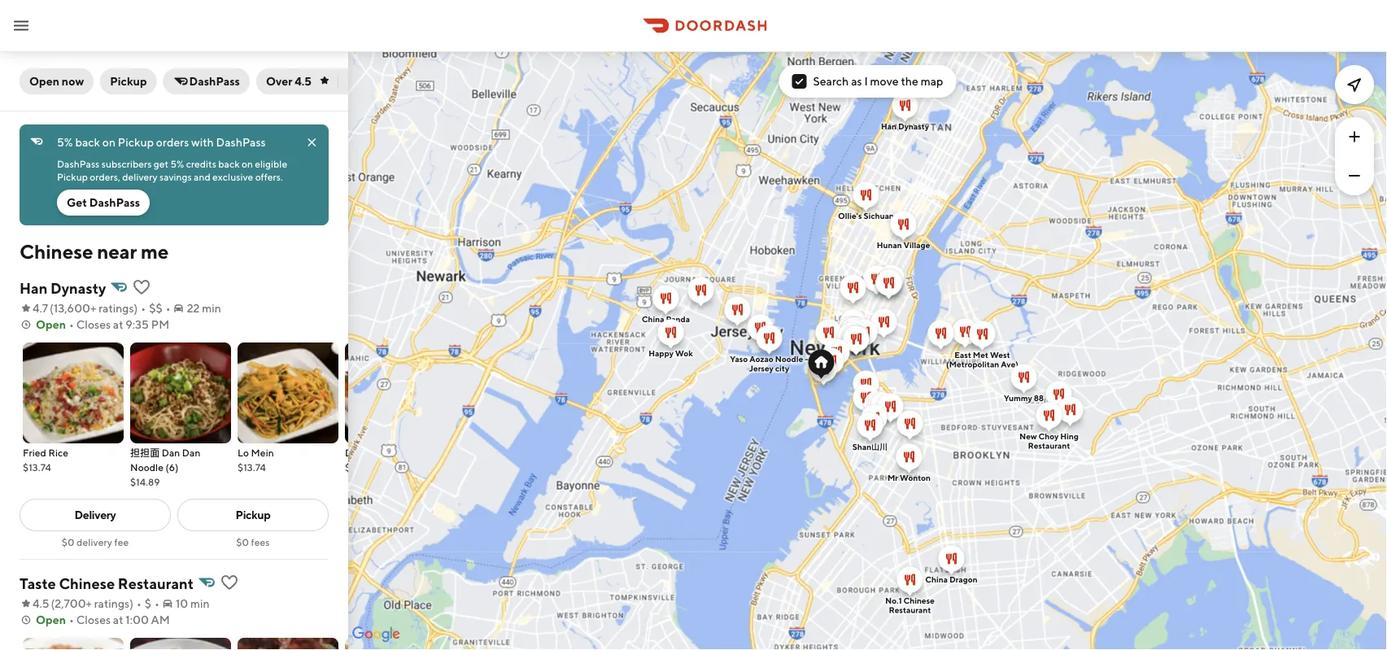 Task type: vqa. For each thing, say whether or not it's contained in the screenshot.
bottom The Candy
no



Task type: locate. For each thing, give the bounding box(es) containing it.
0 vertical spatial min
[[202, 301, 221, 315]]

pickup
[[110, 74, 147, 88], [118, 135, 154, 149], [57, 171, 88, 182], [236, 508, 271, 522]]

1 horizontal spatial on
[[242, 158, 253, 169]]

delivery down subscribers on the top of page
[[122, 171, 157, 182]]

$0 down the delivery 'link'
[[62, 536, 74, 548]]

0 horizontal spatial delivery
[[76, 536, 112, 548]]

1 horizontal spatial $0
[[236, 536, 249, 548]]

mein
[[251, 447, 274, 458]]

get dashpass
[[67, 196, 140, 209]]

chinese
[[20, 240, 93, 263], [59, 575, 115, 592], [904, 596, 935, 605], [904, 596, 935, 605]]

dynasty
[[898, 122, 929, 131], [898, 122, 929, 131], [51, 279, 106, 297]]

( right average rating of 4.5 out of 5 element
[[51, 597, 55, 610]]

4.5 down taste
[[33, 597, 49, 610]]

4.5
[[295, 74, 312, 88], [33, 597, 49, 610]]

1 vertical spatial closes
[[76, 613, 111, 627]]

min right '22' on the left top
[[202, 301, 221, 315]]

pickup link
[[177, 499, 329, 531]]

on up subscribers on the top of page
[[102, 135, 116, 149]]

closes
[[76, 318, 111, 331], [76, 613, 111, 627]]

0 horizontal spatial $0
[[62, 536, 74, 548]]

west
[[990, 350, 1010, 360], [990, 350, 1010, 360]]

open down 4.7
[[36, 318, 66, 331]]

city
[[775, 364, 789, 373], [775, 364, 789, 373]]

1 vertical spatial open
[[36, 318, 66, 331]]

happy
[[649, 349, 674, 358], [649, 349, 674, 358]]

hing
[[1061, 432, 1079, 441], [1061, 432, 1079, 441]]

orders,
[[90, 171, 120, 182]]

yummy 88
[[1004, 393, 1044, 403], [1004, 393, 1044, 403]]

•
[[141, 301, 146, 315], [166, 301, 171, 315], [69, 318, 74, 331], [137, 597, 141, 610], [155, 597, 159, 610], [69, 613, 74, 627]]

wonton
[[900, 473, 931, 483], [900, 473, 931, 483]]

( right 4.7
[[50, 301, 54, 315]]

east met west (metropolitan ave)
[[946, 350, 1019, 369], [946, 350, 1019, 369]]

0 horizontal spatial 5%
[[57, 135, 73, 149]]

0 vertical spatial ratings
[[99, 301, 134, 315]]

$13.74 inside lo mein $13.74
[[238, 461, 266, 473]]

open inside 'open now' button
[[29, 74, 59, 88]]

powered by google image
[[352, 627, 400, 643]]

0 vertical spatial 4.5
[[295, 74, 312, 88]]

1 vertical spatial 5%
[[170, 158, 184, 169]]

choy
[[1039, 432, 1059, 441], [1039, 432, 1059, 441]]

1 horizontal spatial 4.5
[[295, 74, 312, 88]]

happy wok
[[649, 349, 693, 358], [649, 349, 693, 358]]

0 vertical spatial closes
[[76, 318, 111, 331]]

average rating of 4.7 out of 5 element
[[20, 300, 48, 317]]

2,700+
[[55, 597, 92, 610]]

担担面 dan dan noodle (6) image
[[130, 343, 231, 443]]

taste
[[20, 575, 56, 592]]

0 horizontal spatial dan
[[162, 447, 180, 458]]

taste chinese restaurant
[[20, 575, 194, 592]]

2 $0 from the left
[[236, 536, 249, 548]]

1 horizontal spatial dan
[[182, 447, 201, 458]]

4.5 right over
[[295, 74, 312, 88]]

0 horizontal spatial back
[[75, 135, 100, 149]]

• down the 13,600+
[[69, 318, 74, 331]]

no.1 chinese restaurant
[[885, 596, 935, 615], [885, 596, 935, 615]]

credits
[[186, 158, 216, 169]]

1 horizontal spatial $13.74
[[238, 461, 266, 473]]

1 horizontal spatial back
[[218, 158, 240, 169]]

1:00
[[126, 613, 149, 627]]

2 closes from the top
[[76, 613, 111, 627]]

met
[[973, 350, 989, 360], [973, 350, 989, 360]]

) left • $
[[129, 597, 133, 610]]

han
[[881, 122, 897, 131], [881, 122, 897, 131], [20, 279, 48, 297]]

1 horizontal spatial delivery
[[122, 171, 157, 182]]

back up orders,
[[75, 135, 100, 149]]

hunan
[[877, 240, 902, 250], [877, 240, 902, 250]]

0 vertical spatial )
[[134, 301, 138, 315]]

2 at from the top
[[113, 613, 123, 627]]

zoom in image
[[1345, 127, 1365, 146]]

pickup right now at the left of page
[[110, 74, 147, 88]]

0 vertical spatial at
[[113, 318, 123, 331]]

dashpass down orders,
[[89, 196, 140, 209]]

back up exclusive
[[218, 158, 240, 169]]

pickup button
[[100, 68, 157, 94]]

at for chinese
[[113, 613, 123, 627]]

ollie's sichuan
[[838, 211, 894, 221], [838, 211, 894, 221]]

closes down ( 2,700+ ratings )
[[76, 613, 111, 627]]

$
[[145, 597, 151, 610]]

fried
[[23, 447, 46, 458]]

min right 10
[[190, 597, 210, 610]]

open
[[29, 74, 59, 88], [36, 318, 66, 331], [36, 613, 66, 627]]

• right $$
[[166, 301, 171, 315]]

1 closes from the top
[[76, 318, 111, 331]]

dragon
[[950, 575, 978, 584], [950, 575, 978, 584]]

ratings
[[99, 301, 134, 315], [94, 597, 129, 610]]

0 horizontal spatial $13.74
[[23, 461, 51, 473]]

1 vertical spatial (
[[51, 597, 55, 610]]

-
[[805, 354, 809, 364], [805, 354, 809, 364]]

delivery
[[122, 171, 157, 182], [76, 536, 112, 548]]

at left 1:00
[[113, 613, 123, 627]]

min for taste chinese restaurant
[[190, 597, 210, 610]]

1 vertical spatial on
[[242, 158, 253, 169]]

1 vertical spatial ratings
[[94, 597, 129, 610]]

on up exclusive
[[242, 158, 253, 169]]

ratings for chinese
[[94, 597, 129, 610]]

pepper
[[363, 447, 396, 458]]

sichuan
[[864, 211, 894, 221], [864, 211, 894, 221]]

china
[[642, 315, 664, 324], [642, 315, 664, 324], [926, 575, 948, 584], [926, 575, 948, 584]]

2 vertical spatial open
[[36, 613, 66, 627]]

on
[[102, 135, 116, 149], [242, 158, 253, 169]]

get
[[67, 196, 87, 209]]

han dynasty
[[20, 279, 106, 297]]

pickup up get
[[57, 171, 88, 182]]

1 horizontal spatial )
[[134, 301, 138, 315]]

10
[[176, 597, 188, 610]]

0 horizontal spatial )
[[129, 597, 133, 610]]

22
[[187, 301, 200, 315]]

new choy hing restaurant
[[1020, 432, 1079, 450], [1020, 432, 1079, 450]]

0 vertical spatial 5%
[[57, 135, 73, 149]]

lo mein image
[[238, 343, 339, 443]]

• right the $
[[155, 597, 159, 610]]

east
[[955, 350, 972, 360], [955, 350, 972, 360]]

2 $13.74 from the left
[[238, 461, 266, 473]]

5% inside dashpass subscribers get 5% credits back on eligible pickup orders, delivery savings and exclusive offers.
[[170, 158, 184, 169]]

dashpass up exclusive
[[216, 135, 266, 149]]

1 $13.74 from the left
[[23, 461, 51, 473]]

dashpass inside dashpass button
[[189, 74, 240, 88]]

88
[[1034, 393, 1044, 403], [1034, 393, 1044, 403]]

open left now at the left of page
[[29, 74, 59, 88]]

1 vertical spatial delivery
[[76, 536, 112, 548]]

1 at from the top
[[113, 318, 123, 331]]

0 vertical spatial back
[[75, 135, 100, 149]]

$13.74 inside fried rice $13.74
[[23, 461, 51, 473]]

restaurant
[[1028, 441, 1070, 450], [1028, 441, 1070, 450], [118, 575, 194, 592], [889, 605, 931, 615], [889, 605, 931, 615]]

0 vertical spatial (
[[50, 301, 54, 315]]

ratings up 'open • closes at 9:35 pm' in the left of the page
[[99, 301, 134, 315]]

i
[[865, 74, 868, 88]]

( for han
[[50, 301, 54, 315]]

delivery down the delivery 'link'
[[76, 536, 112, 548]]

jersey
[[749, 364, 774, 373], [749, 364, 774, 373]]

delivery inside dashpass subscribers get 5% credits back on eligible pickup orders, delivery savings and exclusive offers.
[[122, 171, 157, 182]]

dan right 担担面
[[182, 447, 201, 458]]

1 vertical spatial 4.5
[[33, 597, 49, 610]]

$0 for pickup
[[236, 536, 249, 548]]

open for taste
[[36, 613, 66, 627]]

$13.74 down fried
[[23, 461, 51, 473]]

$$
[[149, 301, 163, 315]]

open down average rating of 4.5 out of 5 element
[[36, 613, 66, 627]]

dashpass up orders,
[[57, 158, 100, 169]]

ratings up 'open • closes at 1:00 am'
[[94, 597, 129, 610]]

noodle
[[775, 354, 803, 364], [775, 354, 803, 364], [130, 461, 164, 473]]

4.5 inside button
[[295, 74, 312, 88]]

shan山川
[[853, 442, 888, 452], [853, 442, 888, 452]]

) left "• $$"
[[134, 301, 138, 315]]

13,600+
[[54, 301, 96, 315]]

hunan village
[[877, 240, 930, 250], [877, 240, 930, 250]]

as
[[851, 74, 862, 88]]

shan山川 han dynasty
[[853, 122, 929, 452], [853, 122, 929, 452]]

0 vertical spatial delivery
[[122, 171, 157, 182]]

1 horizontal spatial 5%
[[170, 158, 184, 169]]

yaso aozao noodle - jersey city
[[730, 354, 809, 373], [730, 354, 809, 373]]

$0
[[62, 536, 74, 548], [236, 536, 249, 548]]

closes down "( 13,600+ ratings )"
[[76, 318, 111, 331]]

closes for dynasty
[[76, 318, 111, 331]]

$13.74 down lo
[[238, 461, 266, 473]]

open now button
[[20, 68, 94, 94]]

$0 left fees
[[236, 536, 249, 548]]

rice
[[48, 447, 69, 458]]

$13.74
[[23, 461, 51, 473], [238, 461, 266, 473]]

dashpass button
[[163, 68, 250, 94]]

5%
[[57, 135, 73, 149], [170, 158, 184, 169]]

1 vertical spatial )
[[129, 597, 133, 610]]

5% down 'open now' button
[[57, 135, 73, 149]]

at left 9:35
[[113, 318, 123, 331]]

pickup inside button
[[110, 74, 147, 88]]

dan up (6)
[[162, 447, 180, 458]]

open menu image
[[11, 16, 31, 35]]

0 horizontal spatial on
[[102, 135, 116, 149]]

(
[[50, 301, 54, 315], [51, 597, 55, 610]]

dry pepper $21.79
[[345, 447, 396, 473]]

dashpass
[[189, 74, 240, 88], [216, 135, 266, 149], [57, 158, 100, 169], [89, 196, 140, 209]]

1 vertical spatial back
[[218, 158, 240, 169]]

village
[[904, 240, 930, 250], [904, 240, 930, 250]]

1 $0 from the left
[[62, 536, 74, 548]]

dashpass up the with at the left top of the page
[[189, 74, 240, 88]]

1 vertical spatial at
[[113, 613, 123, 627]]

$14.89
[[130, 476, 160, 487]]

4.7
[[33, 301, 48, 315]]

recenter the map image
[[1345, 75, 1365, 94]]

1 vertical spatial min
[[190, 597, 210, 610]]

5% up 'savings'
[[170, 158, 184, 169]]

0 vertical spatial open
[[29, 74, 59, 88]]



Task type: describe. For each thing, give the bounding box(es) containing it.
fee
[[114, 536, 129, 548]]

orders
[[156, 135, 189, 149]]

lo mein $13.74
[[238, 447, 274, 473]]

over 4.5
[[266, 74, 312, 88]]

eligible
[[255, 158, 287, 169]]

near
[[97, 240, 137, 263]]

担担面
[[130, 447, 160, 458]]

2 dan from the left
[[182, 447, 201, 458]]

min for han dynasty
[[202, 301, 221, 315]]

savings
[[159, 171, 192, 182]]

pickup inside dashpass subscribers get 5% credits back on eligible pickup orders, delivery savings and exclusive offers.
[[57, 171, 88, 182]]

search as i move the map
[[813, 74, 944, 88]]

on inside dashpass subscribers get 5% credits back on eligible pickup orders, delivery savings and exclusive offers.
[[242, 158, 253, 169]]

at for dynasty
[[113, 318, 123, 331]]

get
[[154, 158, 168, 169]]

) for dynasty
[[134, 301, 138, 315]]

lo
[[238, 447, 249, 458]]

am
[[151, 613, 170, 627]]

search
[[813, 74, 849, 88]]

担担面 dan dan noodle (6) $14.89
[[130, 447, 201, 487]]

closes for chinese
[[76, 613, 111, 627]]

dashpass inside dashpass subscribers get 5% credits back on eligible pickup orders, delivery savings and exclusive offers.
[[57, 158, 100, 169]]

move
[[870, 74, 899, 88]]

open • closes at 1:00 am
[[36, 613, 170, 627]]

subscribers
[[101, 158, 152, 169]]

the
[[901, 74, 919, 88]]

• $
[[137, 597, 151, 610]]

get dashpass button
[[57, 190, 150, 216]]

pickup up subscribers on the top of page
[[118, 135, 154, 149]]

now
[[62, 74, 84, 88]]

• $$
[[141, 301, 163, 315]]

$13.74 for fried
[[23, 461, 51, 473]]

$0 delivery fee
[[62, 536, 129, 548]]

( for taste
[[51, 597, 55, 610]]

fees
[[251, 536, 270, 548]]

open now
[[29, 74, 84, 88]]

$0 fees
[[236, 536, 270, 548]]

noodle inside 担担面 dan dan noodle (6) $14.89
[[130, 461, 164, 473]]

delivery link
[[20, 499, 171, 531]]

dashpass inside get dashpass "button"
[[89, 196, 140, 209]]

exclusive
[[212, 171, 253, 182]]

delivery
[[75, 508, 116, 522]]

pickup up $0 fees
[[236, 508, 271, 522]]

dashpass subscribers get 5% credits back on eligible pickup orders, delivery savings and exclusive offers.
[[57, 158, 289, 182]]

1 dan from the left
[[162, 447, 180, 458]]

click to add this store to your saved list image
[[220, 573, 239, 592]]

• left the $
[[137, 597, 141, 610]]

chinese near me
[[20, 240, 169, 263]]

0 horizontal spatial 4.5
[[33, 597, 49, 610]]

map region
[[215, 0, 1387, 650]]

zoom out image
[[1345, 166, 1365, 186]]

$13.74 for lo
[[238, 461, 266, 473]]

10 min
[[176, 597, 210, 610]]

back inside dashpass subscribers get 5% credits back on eligible pickup orders, delivery savings and exclusive offers.
[[218, 158, 240, 169]]

average rating of 4.5 out of 5 element
[[20, 596, 49, 612]]

open for han
[[36, 318, 66, 331]]

22 min
[[187, 301, 221, 315]]

9:35
[[126, 318, 149, 331]]

( 2,700+ ratings )
[[51, 597, 133, 610]]

over
[[266, 74, 292, 88]]

and
[[194, 171, 211, 182]]

me
[[141, 240, 169, 263]]

pm
[[151, 318, 169, 331]]

over 4.5 button
[[256, 68, 365, 94]]

dry
[[345, 447, 361, 458]]

0 vertical spatial on
[[102, 135, 116, 149]]

offers.
[[255, 171, 283, 182]]

5% back on pickup orders with dashpass
[[57, 135, 266, 149]]

• left $$
[[141, 301, 146, 315]]

$21.79
[[345, 461, 374, 473]]

fried rice $13.74
[[23, 447, 69, 473]]

open • closes at 9:35 pm
[[36, 318, 169, 331]]

(6)
[[166, 461, 179, 473]]

) for chinese
[[129, 597, 133, 610]]

fried rice image
[[23, 343, 124, 443]]

( 13,600+ ratings )
[[50, 301, 138, 315]]

ratings for dynasty
[[99, 301, 134, 315]]

• down 2,700+
[[69, 613, 74, 627]]

with
[[191, 135, 214, 149]]

click to add this store to your saved list image
[[132, 277, 151, 297]]

$0 for delivery
[[62, 536, 74, 548]]

map
[[921, 74, 944, 88]]

Search as I move the map checkbox
[[792, 74, 807, 89]]



